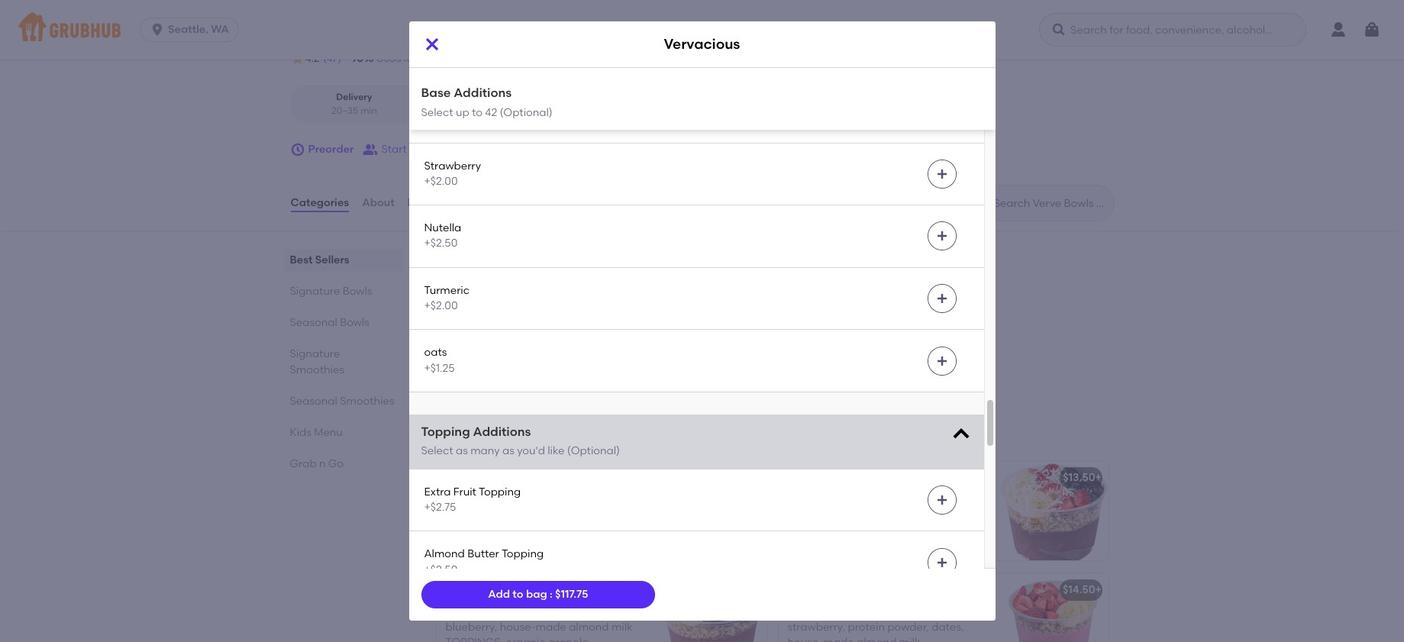 Task type: locate. For each thing, give the bounding box(es) containing it.
almond
[[590, 347, 630, 360], [591, 512, 631, 525], [569, 621, 609, 634], [857, 636, 897, 642]]

most
[[433, 271, 458, 284]]

1 +$2.50 from the top
[[424, 237, 458, 250]]

additions inside base additions select up to 42 (optional)
[[454, 86, 512, 100]]

smoothies
[[290, 364, 344, 377], [340, 395, 394, 408]]

bag
[[526, 588, 547, 601]]

0 vertical spatial smoothies
[[290, 364, 344, 377]]

1 seasonal from the top
[[290, 316, 337, 329]]

butter, up butter
[[486, 512, 520, 525]]

1 vertical spatial seasonal
[[290, 395, 337, 408]]

bowls up "signature smoothies"
[[340, 316, 370, 329]]

house- down add
[[500, 621, 536, 634]]

1 vertical spatial almonds
[[446, 558, 491, 571]]

seasonal
[[290, 316, 337, 329], [290, 395, 337, 408]]

best left seller
[[455, 456, 474, 467]]

signature smoothies
[[290, 347, 344, 377]]

0 horizontal spatial $13.50 +
[[721, 471, 760, 484]]

+$1.25
[[424, 362, 455, 375]]

to left 42
[[472, 106, 483, 119]]

dates,
[[932, 621, 964, 634]]

best inside best sellers most ordered on grubhub
[[433, 250, 469, 269]]

(206)
[[649, 30, 676, 43]]

made inside base: dragonfruit, banana, strawberry, protein powder, dates, house-made almond mi
[[823, 636, 854, 642]]

strawberry, down dragonfruit,
[[788, 621, 845, 634]]

honey,
[[902, 524, 936, 537]]

banana, up powder,
[[884, 605, 928, 618]]

smoothies for seasonal
[[340, 395, 394, 408]]

2 +$2.50 from the top
[[424, 563, 458, 576]]

+$2.00 inside turmeric +$2.00
[[424, 299, 458, 312]]

order
[[443, 143, 471, 156]]

$14.50 +
[[1063, 584, 1102, 597]]

0 horizontal spatial sellers
[[315, 254, 349, 267]]

seasonal bowls
[[290, 316, 370, 329]]

(optional) inside topping additions select as many as you'd like (optional)
[[567, 445, 620, 458]]

$13.50 +
[[721, 471, 760, 484], [1063, 471, 1102, 484]]

banana, down +$1.25
[[444, 378, 488, 391]]

+$2.50 inside almond butter topping +$2.50
[[424, 563, 458, 576]]

(optional) inside base additions select up to 42 (optional)
[[500, 106, 553, 119]]

1 horizontal spatial sellers
[[473, 250, 526, 269]]

svg image
[[1363, 21, 1381, 39], [1051, 22, 1067, 37], [936, 230, 948, 242], [936, 355, 948, 367], [936, 494, 948, 506], [936, 556, 948, 569]]

search icon image
[[969, 194, 988, 212]]

1 vertical spatial granola,
[[830, 509, 874, 521]]

categories
[[291, 196, 349, 209]]

signature up many
[[433, 426, 512, 445]]

as right seller
[[502, 445, 515, 458]]

pickup 0.5 mi • 10–20 min
[[447, 92, 528, 116]]

peanut
[[444, 347, 482, 360], [446, 512, 483, 525]]

min right 10–20
[[511, 105, 528, 116]]

motorworks
[[523, 30, 583, 43]]

banana, down bag
[[506, 605, 550, 618]]

like
[[548, 445, 565, 458]]

oats
[[424, 346, 447, 359]]

signature down best sellers
[[290, 285, 340, 298]]

715 east pine street suite k middle of pike motorworks courtyard button
[[308, 28, 639, 45]]

topping inside extra fruit topping +$2.75
[[479, 485, 521, 498]]

blueberry, down like at the left of page
[[553, 496, 605, 509]]

0 vertical spatial additions
[[454, 86, 512, 100]]

categories button
[[290, 176, 350, 231]]

of
[[486, 30, 496, 43]]

almonds up the berry yum
[[446, 558, 491, 571]]

on
[[505, 271, 518, 284]]

to left bag
[[513, 588, 523, 601]]

min down delivery
[[360, 105, 377, 116]]

house- inside base: açai, banana, strawberry, blueberry, house-made almond milk toppings: organic granol
[[500, 621, 536, 634]]

2 select from the top
[[421, 445, 453, 458]]

strawberry, down the $117.75
[[553, 605, 610, 618]]

0 vertical spatial seasonal
[[290, 316, 337, 329]]

blueberry,
[[551, 331, 603, 344], [553, 496, 605, 509], [848, 524, 900, 537], [446, 621, 497, 634]]

berry
[[446, 584, 473, 597]]

almonds
[[444, 393, 489, 406], [446, 558, 491, 571]]

0 vertical spatial (optional)
[[500, 106, 553, 119]]

crushed up the $117.75
[[552, 543, 594, 556]]

1 vertical spatial milk
[[446, 527, 467, 540]]

topping down seller
[[479, 485, 521, 498]]

go
[[328, 457, 344, 470]]

açai,
[[476, 331, 502, 344], [478, 496, 504, 509], [478, 605, 504, 618]]

2 vertical spatial bowls
[[516, 426, 563, 445]]

good food
[[376, 53, 424, 64]]

almond
[[424, 548, 465, 561]]

about
[[362, 196, 394, 209]]

1 horizontal spatial $13.50 +
[[1063, 471, 1102, 484]]

açai, down add
[[478, 605, 504, 618]]

0 vertical spatial to
[[472, 106, 483, 119]]

crushed
[[551, 378, 593, 391], [552, 543, 594, 556]]

signature bowls up many
[[433, 426, 563, 445]]

east
[[327, 30, 349, 43]]

+$2.00 down turmeric
[[424, 299, 458, 312]]

toppings: inside "base: açai sorbet  toppings: organic granola, banana, strawberry, blueberry, honey, sweetened coconut"
[[881, 493, 939, 506]]

best down categories button
[[290, 254, 313, 267]]

422-
[[678, 30, 701, 43]]

1 vertical spatial additions
[[473, 424, 531, 439]]

2 +$2.00 from the top
[[424, 112, 458, 125]]

additions inside topping additions select as many as you'd like (optional)
[[473, 424, 531, 439]]

smoothies up menu
[[340, 395, 394, 408]]

toppings: up butter
[[469, 527, 527, 540]]

almonds down +$1.25
[[444, 393, 489, 406]]

signature down seasonal bowls at left
[[290, 347, 340, 360]]

seasonal up kids menu
[[290, 395, 337, 408]]

1 min from the left
[[360, 105, 377, 116]]

topping right butter
[[502, 548, 544, 561]]

(optional) right 42
[[500, 106, 553, 119]]

0 horizontal spatial as
[[456, 445, 468, 458]]

extra
[[424, 485, 451, 498]]

bowls up seasonal bowls at left
[[343, 285, 372, 298]]

topping up the best seller
[[421, 424, 470, 439]]

•
[[477, 105, 481, 116]]

beast mode image
[[994, 574, 1108, 642]]

toppings: down the berry yum
[[446, 636, 503, 642]]

select down base
[[421, 106, 453, 119]]

select inside base additions select up to 42 (optional)
[[421, 106, 453, 119]]

3 +$2.00 from the top
[[424, 175, 458, 188]]

:
[[550, 588, 553, 601]]

1 vertical spatial select
[[421, 445, 453, 458]]

option group containing delivery 20–35 min
[[290, 85, 552, 124]]

0 vertical spatial milk
[[444, 362, 465, 375]]

bowl
[[820, 471, 845, 484]]

signature bowls
[[290, 285, 372, 298], [433, 426, 563, 445]]

+$2.00 down "spinach"
[[424, 50, 458, 63]]

0 vertical spatial topping
[[421, 424, 470, 439]]

sellers down categories button
[[315, 254, 349, 267]]

granola, inside "base: açai sorbet  toppings: organic granola, banana, strawberry, blueberry, honey, sweetened coconut"
[[830, 509, 874, 521]]

+$2.00 for strawberry +$2.00
[[424, 175, 458, 188]]

1 vertical spatial smoothies
[[340, 395, 394, 408]]

sellers up on
[[473, 250, 526, 269]]

açai, right fruit
[[478, 496, 504, 509]]

2 seasonal from the top
[[290, 395, 337, 408]]

butter,
[[484, 347, 518, 360], [486, 512, 520, 525]]

2 vertical spatial milk
[[612, 621, 633, 634]]

strawberry, up sweetened
[[788, 524, 845, 537]]

about button
[[361, 176, 395, 231]]

base: açai, banana, blueberry, peanut butter, house-made almond milk  toppings: organic granola, banana, strawberry, crushed almonds up topping additions select as many as you'd like (optional)
[[444, 331, 630, 406]]

0 vertical spatial peanut
[[444, 347, 482, 360]]

toppings: right +$1.25
[[468, 362, 525, 375]]

protein
[[848, 621, 885, 634]]

butter, right oats +$1.25
[[484, 347, 518, 360]]

dragonfruit,
[[820, 605, 881, 618]]

0 horizontal spatial (optional)
[[500, 106, 553, 119]]

1 horizontal spatial as
[[502, 445, 515, 458]]

1 vertical spatial butter,
[[486, 512, 520, 525]]

0 vertical spatial select
[[421, 106, 453, 119]]

smoothies up the seasonal smoothies
[[290, 364, 344, 377]]

base: inside "base: açai sorbet  toppings: organic granola, banana, strawberry, blueberry, honey, sweetened coconut"
[[788, 493, 817, 506]]

peanut down fruit
[[446, 512, 483, 525]]

seasonal up "signature smoothies"
[[290, 316, 337, 329]]

best for best sellers
[[290, 254, 313, 267]]

best up most
[[433, 250, 469, 269]]

+$2.00 down spirulina
[[424, 112, 458, 125]]

min
[[360, 105, 377, 116], [511, 105, 528, 116]]

0 vertical spatial butter,
[[484, 347, 518, 360]]

base: açai, banana, blueberry, peanut butter, house-made almond milk  toppings: organic granola, banana, strawberry, crushed almonds up add to bag : $117.75
[[446, 496, 631, 571]]

banana, inside base: dragonfruit, banana, strawberry, protein powder, dates, house-made almond mi
[[884, 605, 928, 618]]

+$2.00 inside "spirulina +$2.00"
[[424, 112, 458, 125]]

1 horizontal spatial $13.50
[[1063, 471, 1095, 484]]

+$2.50 down the almond
[[424, 563, 458, 576]]

+$2.00 inside strawberry +$2.00
[[424, 175, 458, 188]]

(optional) right like at the left of page
[[567, 445, 620, 458]]

topping
[[421, 424, 470, 439], [479, 485, 521, 498], [502, 548, 544, 561]]

+$2.00 for spinach +$2.00
[[424, 50, 458, 63]]

2 vertical spatial açai,
[[478, 605, 504, 618]]

additions for base additions
[[454, 86, 512, 100]]

42
[[485, 106, 497, 119]]

2 min from the left
[[511, 105, 528, 116]]

1 horizontal spatial min
[[511, 105, 528, 116]]

1 $13.50 from the left
[[721, 471, 753, 484]]

1 horizontal spatial signature bowls
[[433, 426, 563, 445]]

0 horizontal spatial $13.50
[[721, 471, 753, 484]]

blueberry, inside "base: açai sorbet  toppings: organic granola, banana, strawberry, blueberry, honey, sweetened coconut"
[[848, 524, 900, 537]]

blueberry, down grubhub
[[551, 331, 603, 344]]

strawberry, inside base: açai, banana, strawberry, blueberry, house-made almond milk toppings: organic granol
[[553, 605, 610, 618]]

select for topping
[[421, 445, 453, 458]]

banana, inside base: açai, banana, strawberry, blueberry, house-made almond milk toppings: organic granol
[[506, 605, 550, 618]]

almond inside base: açai, banana, strawberry, blueberry, house-made almond milk toppings: organic granol
[[569, 621, 609, 634]]

1 vertical spatial signature bowls
[[433, 426, 563, 445]]

2 vertical spatial signature
[[433, 426, 512, 445]]

sellers inside best sellers most ordered on grubhub
[[473, 250, 526, 269]]

house- down dragonfruit,
[[788, 636, 823, 642]]

1 vertical spatial peanut
[[446, 512, 483, 525]]

strawberry, inside base: dragonfruit, banana, strawberry, protein powder, dates, house-made almond mi
[[788, 621, 845, 634]]

Search Verve Bowls - Capitol Hill search field
[[992, 196, 1109, 211]]

0 horizontal spatial min
[[360, 105, 377, 116]]

toppings: up honey,
[[881, 493, 939, 506]]

additions up many
[[473, 424, 531, 439]]

as
[[456, 445, 468, 458], [502, 445, 515, 458]]

as left many
[[456, 445, 468, 458]]

topping additions select as many as you'd like (optional)
[[421, 424, 620, 458]]

reviews button
[[407, 176, 451, 231]]

(optional)
[[500, 106, 553, 119], [567, 445, 620, 458]]

strawberry,
[[491, 378, 548, 391], [788, 524, 845, 537], [492, 543, 550, 556], [553, 605, 610, 618], [788, 621, 845, 634]]

additions up •
[[454, 86, 512, 100]]

1 vertical spatial açai,
[[478, 496, 504, 509]]

1 vertical spatial to
[[513, 588, 523, 601]]

bowls up you'd
[[516, 426, 563, 445]]

0 vertical spatial signature bowls
[[290, 285, 372, 298]]

svg image
[[150, 22, 165, 37], [423, 35, 441, 53], [290, 142, 305, 157], [936, 168, 948, 180], [936, 292, 948, 305], [950, 424, 972, 445]]

1 vertical spatial +$2.50
[[424, 563, 458, 576]]

vervacious image
[[653, 297, 768, 396], [652, 461, 766, 561]]

kids menu
[[290, 426, 343, 439]]

2 vertical spatial vervacious
[[446, 474, 503, 487]]

smoothies for signature
[[290, 364, 344, 377]]

star icon image
[[290, 51, 305, 67]]

blueberry, down the berry yum
[[446, 621, 497, 634]]

select inside topping additions select as many as you'd like (optional)
[[421, 445, 453, 458]]

4.2
[[305, 52, 320, 65]]

svg image for nutella +$2.50
[[936, 230, 948, 242]]

option group
[[290, 85, 552, 124]]

(47)
[[323, 52, 342, 65]]

almond inside base: dragonfruit, banana, strawberry, protein powder, dates, house-made almond mi
[[857, 636, 897, 642]]

4 +$2.00 from the top
[[424, 299, 458, 312]]

$117.75
[[555, 588, 588, 601]]

2 vertical spatial topping
[[502, 548, 544, 561]]

banana,
[[505, 331, 549, 344], [444, 378, 488, 391], [506, 496, 550, 509], [876, 509, 920, 521], [446, 543, 489, 556], [506, 605, 550, 618], [884, 605, 928, 618]]

banana, up honey,
[[876, 509, 920, 521]]

peanut up +$1.25
[[444, 347, 482, 360]]

1 vertical spatial topping
[[479, 485, 521, 498]]

+$2.50 inside nutella +$2.50
[[424, 237, 458, 250]]

verve
[[788, 471, 817, 484]]

715
[[309, 30, 325, 43]]

base
[[421, 86, 451, 100]]

1 horizontal spatial (optional)
[[567, 445, 620, 458]]

house-
[[521, 347, 556, 360], [522, 512, 558, 525], [500, 621, 536, 634], [788, 636, 823, 642]]

1 vertical spatial (optional)
[[567, 445, 620, 458]]

made inside base: açai, banana, strawberry, blueberry, house-made almond milk toppings: organic granol
[[536, 621, 566, 634]]

0 horizontal spatial signature bowls
[[290, 285, 372, 298]]

0 vertical spatial +$2.50
[[424, 237, 458, 250]]

+$2.00 down strawberry
[[424, 175, 458, 188]]

food
[[404, 53, 424, 64]]

granola,
[[570, 362, 614, 375], [830, 509, 874, 521], [572, 527, 615, 540]]

base: left dragonfruit,
[[788, 605, 817, 618]]

+$2.50 down nutella at the top left
[[424, 237, 458, 250]]

+$2.75
[[424, 501, 456, 514]]

base: down berry
[[446, 605, 475, 618]]

1 +$2.00 from the top
[[424, 50, 458, 63]]

base: down the verve
[[788, 493, 817, 506]]

açai, down ordered
[[476, 331, 502, 344]]

main navigation navigation
[[0, 0, 1404, 60]]

group
[[409, 143, 440, 156]]

crushed up like at the left of page
[[551, 378, 593, 391]]

base: inside base: açai, banana, strawberry, blueberry, house-made almond milk toppings: organic granol
[[446, 605, 475, 618]]

topping inside almond butter topping +$2.50
[[502, 548, 544, 561]]

+$2.00 inside spinach +$2.00
[[424, 50, 458, 63]]

sellers
[[473, 250, 526, 269], [315, 254, 349, 267]]

0 vertical spatial crushed
[[551, 378, 593, 391]]

0 horizontal spatial to
[[472, 106, 483, 119]]

best
[[433, 250, 469, 269], [290, 254, 313, 267], [455, 456, 474, 467]]

house- inside base: dragonfruit, banana, strawberry, protein powder, dates, house-made almond mi
[[788, 636, 823, 642]]

ordered
[[461, 271, 502, 284]]

house- down you'd
[[522, 512, 558, 525]]

reviews
[[407, 196, 450, 209]]

signature bowls up seasonal bowls at left
[[290, 285, 372, 298]]

spirulina +$2.00
[[424, 97, 469, 125]]

1 vertical spatial crushed
[[552, 543, 594, 556]]

select up "extra"
[[421, 445, 453, 458]]

blueberry, up the coconut
[[848, 524, 900, 537]]

1 vertical spatial signature
[[290, 347, 340, 360]]

good
[[376, 53, 401, 64]]

sellers for best sellers most ordered on grubhub
[[473, 250, 526, 269]]

1 select from the top
[[421, 106, 453, 119]]



Task type: describe. For each thing, give the bounding box(es) containing it.
seller
[[477, 456, 501, 467]]

toppings: inside base: açai, banana, strawberry, blueberry, house-made almond milk toppings: organic granol
[[446, 636, 503, 642]]

+$2.00 for turmeric +$2.00
[[424, 299, 458, 312]]

wa
[[211, 23, 229, 36]]

pine
[[352, 30, 374, 43]]

best for best seller
[[455, 456, 474, 467]]

1319
[[701, 30, 721, 43]]

96
[[351, 52, 363, 65]]

$14.50
[[1063, 584, 1095, 597]]

seasonal smoothies
[[290, 395, 394, 408]]

almond butter topping +$2.50
[[424, 548, 544, 576]]

powder,
[[888, 621, 929, 634]]

best seller
[[455, 456, 501, 467]]

menu
[[314, 426, 343, 439]]

2 $13.50 from the left
[[1063, 471, 1095, 484]]

0 vertical spatial almonds
[[444, 393, 489, 406]]

1 vertical spatial vervacious
[[444, 310, 502, 323]]

1 vertical spatial vervacious image
[[652, 461, 766, 561]]

1 horizontal spatial to
[[513, 588, 523, 601]]

base: dragonfruit, banana, strawberry, protein powder, dates, house-made almond mi
[[788, 605, 964, 642]]

grab n go
[[290, 457, 344, 470]]

1 as from the left
[[456, 445, 468, 458]]

strawberry, up bag
[[492, 543, 550, 556]]

(206) 422-1319 button
[[649, 29, 721, 44]]

spinach
[[424, 35, 467, 48]]

0 vertical spatial signature
[[290, 285, 340, 298]]

pickup
[[472, 92, 503, 103]]

banana, up the berry yum
[[446, 543, 489, 556]]

street
[[377, 30, 408, 43]]

grab
[[290, 457, 317, 470]]

seasonal for seasonal bowls
[[290, 316, 337, 329]]

fruit
[[453, 485, 476, 498]]

1 $13.50 + from the left
[[721, 471, 760, 484]]

açai
[[820, 493, 843, 506]]

k
[[439, 30, 446, 43]]

select for base
[[421, 106, 453, 119]]

verve bowl
[[788, 471, 845, 484]]

+ for beast mode image
[[1095, 584, 1102, 597]]

strawberry
[[424, 159, 481, 172]]

79
[[436, 52, 448, 65]]

best for best sellers most ordered on grubhub
[[433, 250, 469, 269]]

svg image inside seattle, wa button
[[150, 22, 165, 37]]

+$2.00 for spirulina +$2.00
[[424, 112, 458, 125]]

people icon image
[[363, 142, 378, 157]]

sweetened
[[788, 540, 844, 552]]

additions for topping additions
[[473, 424, 531, 439]]

1 vertical spatial base: açai, banana, blueberry, peanut butter, house-made almond milk  toppings: organic granola, banana, strawberry, crushed almonds
[[446, 496, 631, 571]]

base additions select up to 42 (optional)
[[421, 86, 553, 119]]

0 vertical spatial vervacious image
[[653, 297, 768, 396]]

verve bowl image
[[994, 461, 1108, 561]]

topping for butter
[[502, 548, 544, 561]]

grubhub
[[520, 271, 567, 284]]

0 vertical spatial açai,
[[476, 331, 502, 344]]

min inside delivery 20–35 min
[[360, 105, 377, 116]]

signature inside "signature smoothies"
[[290, 347, 340, 360]]

base: up oats
[[444, 331, 474, 344]]

berry yum
[[446, 584, 498, 597]]

strawberry, up topping additions select as many as you'd like (optional)
[[491, 378, 548, 391]]

blueberry, inside base: açai, banana, strawberry, blueberry, house-made almond milk toppings: organic granol
[[446, 621, 497, 634]]

base: down the best seller
[[446, 496, 475, 509]]

banana, down you'd
[[506, 496, 550, 509]]

seattle,
[[168, 23, 208, 36]]

0 vertical spatial granola,
[[570, 362, 614, 375]]

base: açai, banana, strawberry, blueberry, house-made almond milk toppings: organic granol
[[446, 605, 633, 642]]

banana, down on
[[505, 331, 549, 344]]

nutella
[[424, 222, 461, 235]]

banana, inside "base: açai sorbet  toppings: organic granola, banana, strawberry, blueberry, honey, sweetened coconut"
[[876, 509, 920, 521]]

organic inside "base: açai sorbet  toppings: organic granola, banana, strawberry, blueberry, honey, sweetened coconut"
[[788, 509, 828, 521]]

topping for fruit
[[479, 485, 521, 498]]

20–35
[[331, 105, 358, 116]]

svg image for extra fruit topping +$2.75
[[936, 494, 948, 506]]

up
[[456, 106, 469, 119]]

best sellers
[[290, 254, 349, 267]]

berry yum image
[[652, 574, 766, 642]]

suite
[[411, 30, 436, 43]]

pike
[[499, 30, 520, 43]]

0 vertical spatial base: açai, banana, blueberry, peanut butter, house-made almond milk  toppings: organic granola, banana, strawberry, crushed almonds
[[444, 331, 630, 406]]

sellers for best sellers
[[315, 254, 349, 267]]

start group order
[[381, 143, 471, 156]]

svg image for almond butter topping +$2.50
[[936, 556, 948, 569]]

spinach +$2.00
[[424, 35, 467, 63]]

to inside base additions select up to 42 (optional)
[[472, 106, 483, 119]]

0 vertical spatial bowls
[[343, 285, 372, 298]]

+ for verve bowl image
[[1095, 471, 1102, 484]]

715 east pine street suite k middle of pike motorworks courtyard
[[309, 30, 638, 43]]

0.5
[[447, 105, 460, 116]]

turmeric +$2.00
[[424, 284, 470, 312]]

seattle, wa
[[168, 23, 229, 36]]

2 $13.50 + from the left
[[1063, 471, 1102, 484]]

svg image inside preorder button
[[290, 142, 305, 157]]

best sellers most ordered on grubhub
[[433, 250, 567, 284]]

svg image for oats +$1.25
[[936, 355, 948, 367]]

organic inside base: açai, banana, strawberry, blueberry, house-made almond milk toppings: organic granol
[[506, 636, 546, 642]]

2 as from the left
[[502, 445, 515, 458]]

base: açai sorbet  toppings: organic granola, banana, strawberry, blueberry, honey, sweetened coconut
[[788, 493, 939, 552]]

açai, inside base: açai, banana, strawberry, blueberry, house-made almond milk toppings: organic granol
[[478, 605, 504, 618]]

milk inside base: açai, banana, strawberry, blueberry, house-made almond milk toppings: organic granol
[[612, 621, 633, 634]]

min inside pickup 0.5 mi • 10–20 min
[[511, 105, 528, 116]]

strawberry, inside "base: açai sorbet  toppings: organic granola, banana, strawberry, blueberry, honey, sweetened coconut"
[[788, 524, 845, 537]]

seattle, wa button
[[140, 18, 245, 42]]

10–20
[[484, 105, 509, 116]]

coconut
[[847, 540, 890, 552]]

house- down grubhub
[[521, 347, 556, 360]]

seasonal for seasonal smoothies
[[290, 395, 337, 408]]

topping inside topping additions select as many as you'd like (optional)
[[421, 424, 470, 439]]

turmeric
[[424, 284, 470, 297]]

preorder
[[308, 143, 354, 156]]

add to bag : $117.75
[[488, 588, 588, 601]]

1 vertical spatial bowls
[[340, 316, 370, 329]]

0 vertical spatial vervacious
[[664, 35, 740, 53]]

middle
[[448, 30, 483, 43]]

add
[[488, 588, 510, 601]]

kids
[[290, 426, 311, 439]]

mi
[[463, 105, 474, 116]]

courtyard
[[585, 30, 638, 43]]

delivery
[[336, 92, 372, 103]]

nutella +$2.50
[[424, 222, 461, 250]]

base: inside base: dragonfruit, banana, strawberry, protein powder, dates, house-made almond mi
[[788, 605, 817, 618]]

oats +$1.25
[[424, 346, 455, 375]]

you'd
[[517, 445, 545, 458]]

extra fruit topping +$2.75
[[424, 485, 521, 514]]

2 vertical spatial granola,
[[572, 527, 615, 540]]

delivery 20–35 min
[[331, 92, 377, 116]]

start group order button
[[363, 136, 471, 163]]

spirulina
[[424, 97, 469, 110]]

yum
[[476, 584, 498, 597]]

(206) 422-1319
[[649, 30, 721, 43]]

strawberry +$2.00
[[424, 159, 481, 188]]



Task type: vqa. For each thing, say whether or not it's contained in the screenshot.
1st the $13.50 + from the left
yes



